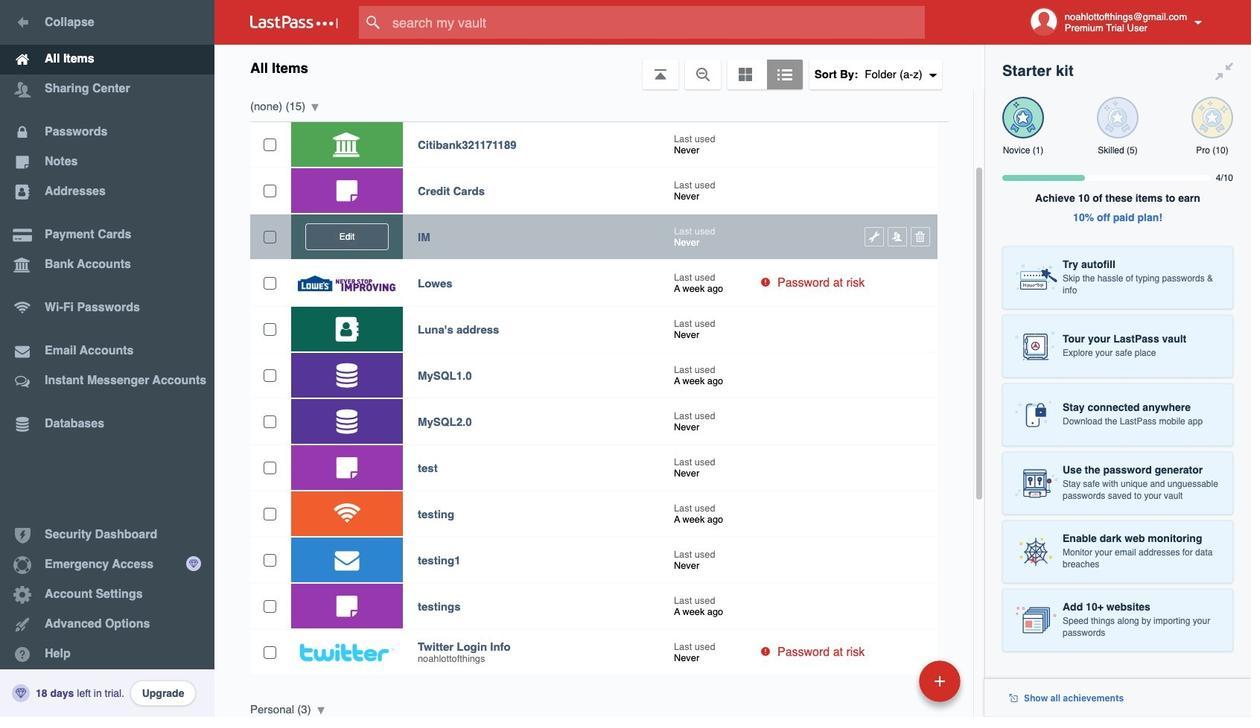 Task type: describe. For each thing, give the bounding box(es) containing it.
search my vault text field
[[359, 6, 954, 39]]

lastpass image
[[250, 16, 338, 29]]



Task type: vqa. For each thing, say whether or not it's contained in the screenshot.
New item NAVIGATION
yes



Task type: locate. For each thing, give the bounding box(es) containing it.
Search search field
[[359, 6, 954, 39]]

new item element
[[817, 660, 966, 702]]

main navigation navigation
[[0, 0, 215, 717]]

new item navigation
[[817, 656, 970, 717]]

vault options navigation
[[215, 45, 985, 89]]



